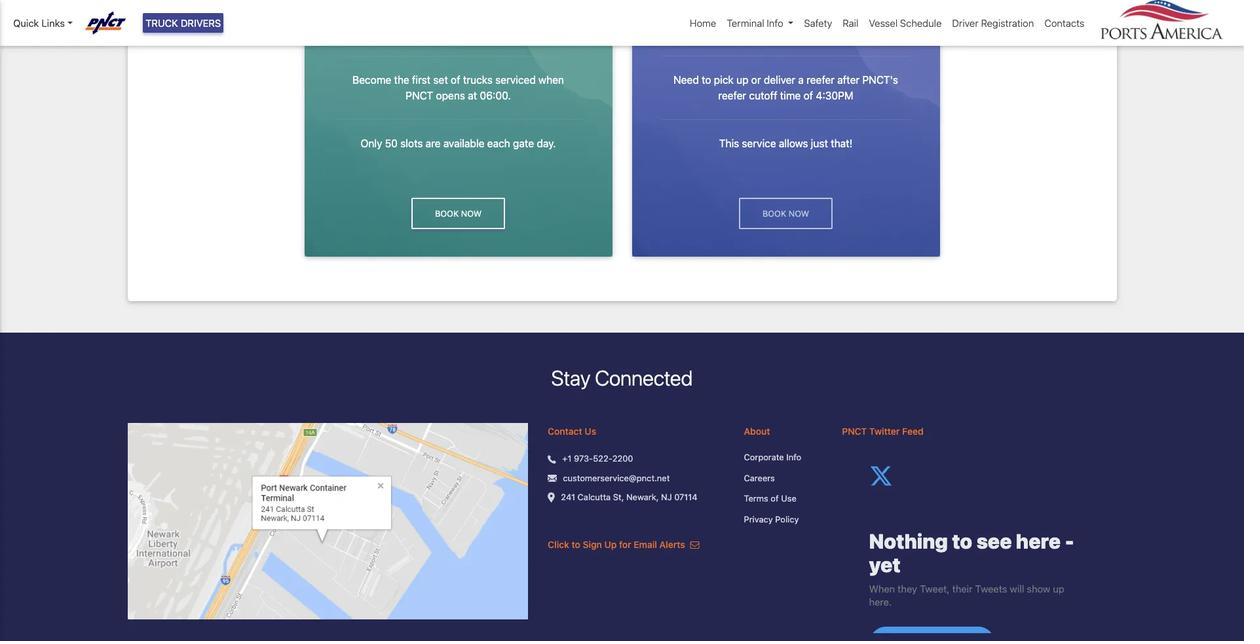 Task type: locate. For each thing, give the bounding box(es) containing it.
0 vertical spatial to
[[702, 74, 711, 86]]

privacy policy
[[744, 514, 799, 525]]

pnct for pnct twitter feed
[[842, 426, 867, 437]]

2 horizontal spatial of
[[804, 90, 813, 101]]

1 vertical spatial of
[[804, 90, 813, 101]]

cutoff
[[749, 90, 778, 101]]

gate
[[513, 137, 534, 149]]

reefer down the pick on the right top
[[719, 90, 747, 101]]

become the first set of trucks serviced when pnct opens at 06:00.
[[353, 74, 564, 101]]

late
[[768, 26, 794, 38]]

service
[[742, 137, 776, 149]]

pnct down first
[[406, 90, 433, 101]]

driver registration link
[[947, 10, 1040, 36]]

1 horizontal spatial to
[[702, 74, 711, 86]]

that!
[[831, 137, 853, 149]]

241
[[561, 492, 575, 503]]

just
[[811, 137, 828, 149]]

0 horizontal spatial of
[[451, 74, 461, 86]]

or
[[752, 74, 761, 86]]

trucks
[[463, 74, 493, 86]]

terms
[[744, 494, 769, 504]]

the
[[394, 74, 410, 86]]

become
[[353, 74, 391, 86]]

info for corporate info
[[787, 452, 802, 463]]

only
[[361, 137, 382, 149]]

pnct late reefer
[[737, 26, 836, 38]]

links
[[42, 17, 65, 29]]

pnct for pnct late reefer
[[737, 26, 766, 38]]

us
[[585, 426, 596, 437]]

pnct twitter feed
[[842, 426, 924, 437]]

to
[[702, 74, 711, 86], [572, 540, 581, 551]]

0 horizontal spatial info
[[767, 17, 784, 29]]

of inside terms of use "link"
[[771, 494, 779, 504]]

of left use
[[771, 494, 779, 504]]

info inside corporate info link
[[787, 452, 802, 463]]

2 vertical spatial pnct
[[842, 426, 867, 437]]

pnct's
[[863, 74, 898, 86]]

1 vertical spatial to
[[572, 540, 581, 551]]

schedule
[[901, 17, 942, 29]]

available
[[444, 137, 485, 149]]

driver
[[953, 17, 979, 29]]

careers link
[[744, 472, 823, 485]]

0 vertical spatial of
[[451, 74, 461, 86]]

2 vertical spatial of
[[771, 494, 779, 504]]

at
[[468, 90, 477, 101]]

reefer right a
[[807, 74, 835, 86]]

of right set
[[451, 74, 461, 86]]

are
[[426, 137, 441, 149]]

contact us
[[548, 426, 596, 437]]

stay
[[552, 366, 591, 391]]

1 vertical spatial reefer
[[719, 90, 747, 101]]

envelope o image
[[690, 541, 700, 550]]

1 horizontal spatial reefer
[[807, 74, 835, 86]]

1 horizontal spatial pnct
[[737, 26, 766, 38]]

pnct left late
[[737, 26, 766, 38]]

0 vertical spatial info
[[767, 17, 784, 29]]

up
[[737, 74, 749, 86]]

0 horizontal spatial reefer
[[719, 90, 747, 101]]

0 horizontal spatial to
[[572, 540, 581, 551]]

0 vertical spatial pnct
[[737, 26, 766, 38]]

info up careers link
[[787, 452, 802, 463]]

to left the pick on the right top
[[702, 74, 711, 86]]

of
[[451, 74, 461, 86], [804, 90, 813, 101], [771, 494, 779, 504]]

info inside terminal info link
[[767, 17, 784, 29]]

to left sign
[[572, 540, 581, 551]]

2 horizontal spatial pnct
[[842, 426, 867, 437]]

+1
[[563, 454, 572, 464]]

click
[[548, 540, 569, 551]]

corporate info link
[[744, 452, 823, 465]]

contact
[[548, 426, 582, 437]]

slots
[[401, 137, 423, 149]]

0 horizontal spatial pnct
[[406, 90, 433, 101]]

1 vertical spatial info
[[787, 452, 802, 463]]

quick
[[13, 17, 39, 29]]

truck
[[146, 17, 178, 29]]

info right the terminal
[[767, 17, 784, 29]]

alerts
[[660, 540, 685, 551]]

vessel schedule
[[869, 17, 942, 29]]

of inside the become the first set of trucks serviced when pnct opens at 06:00.
[[451, 74, 461, 86]]

each
[[487, 137, 510, 149]]

now
[[461, 209, 482, 219]]

terminal
[[727, 17, 765, 29]]

terms of use link
[[744, 493, 823, 506]]

privacy policy link
[[744, 514, 823, 526]]

privacy
[[744, 514, 773, 525]]

deliver
[[764, 74, 796, 86]]

when
[[539, 74, 564, 86]]

terms of use
[[744, 494, 797, 504]]

pick
[[714, 74, 734, 86]]

1 horizontal spatial of
[[771, 494, 779, 504]]

truck drivers
[[146, 17, 221, 29]]

of inside need to pick up or deliver a reefer after pnct's reefer cutoff time of 4:30pm
[[804, 90, 813, 101]]

corporate info
[[744, 452, 802, 463]]

of down a
[[804, 90, 813, 101]]

1 horizontal spatial info
[[787, 452, 802, 463]]

truck drivers link
[[143, 13, 224, 33]]

feed
[[902, 426, 924, 437]]

connected
[[595, 366, 693, 391]]

1 vertical spatial pnct
[[406, 90, 433, 101]]

to inside need to pick up or deliver a reefer after pnct's reefer cutoff time of 4:30pm
[[702, 74, 711, 86]]

contacts link
[[1040, 10, 1090, 36]]

pnct left twitter
[[842, 426, 867, 437]]

day.
[[537, 137, 556, 149]]

safety link
[[799, 10, 838, 36]]



Task type: vqa. For each thing, say whether or not it's contained in the screenshot.
4PM.*CLICK in the left of the page
no



Task type: describe. For each thing, give the bounding box(es) containing it.
quick links
[[13, 17, 65, 29]]

time
[[780, 90, 801, 101]]

opens
[[436, 90, 465, 101]]

stay connected
[[552, 366, 693, 391]]

home
[[690, 17, 717, 29]]

241 calcutta st, newark, nj 07114 link
[[561, 492, 698, 504]]

nj
[[661, 492, 672, 503]]

need to pick up or deliver a reefer after pnct's reefer cutoff time of 4:30pm
[[674, 74, 898, 101]]

customerservice@pnct.net link
[[563, 472, 670, 485]]

+1 973-522-2200
[[563, 454, 633, 464]]

06:00.
[[480, 90, 511, 101]]

+1 973-522-2200 link
[[563, 453, 633, 466]]

newark,
[[627, 492, 659, 503]]

first
[[412, 74, 431, 86]]

a
[[799, 74, 804, 86]]

for
[[619, 540, 632, 551]]

reefer
[[796, 26, 836, 38]]

terminal info
[[727, 17, 784, 29]]

quick links link
[[13, 16, 73, 30]]

calcutta
[[578, 492, 611, 503]]

customerservice@pnct.net
[[563, 473, 670, 484]]

vessel
[[869, 17, 898, 29]]

serviced
[[496, 74, 536, 86]]

info for terminal info
[[767, 17, 784, 29]]

safety
[[804, 17, 833, 29]]

book
[[435, 209, 459, 219]]

973-
[[574, 454, 593, 464]]

241 calcutta st, newark, nj 07114
[[561, 492, 698, 503]]

522-
[[593, 454, 613, 464]]

to for pick
[[702, 74, 711, 86]]

to for sign
[[572, 540, 581, 551]]

home link
[[685, 10, 722, 36]]

terminal info link
[[722, 10, 799, 36]]

email
[[634, 540, 657, 551]]

4:30pm
[[816, 90, 854, 101]]

driver registration
[[953, 17, 1034, 29]]

book now button
[[412, 198, 505, 229]]

click to sign up for email alerts link
[[548, 540, 700, 551]]

registration
[[981, 17, 1034, 29]]

careers
[[744, 473, 775, 484]]

twitter
[[870, 426, 900, 437]]

pnct inside the become the first set of trucks serviced when pnct opens at 06:00.
[[406, 90, 433, 101]]

0 vertical spatial reefer
[[807, 74, 835, 86]]

policy
[[776, 514, 799, 525]]

this
[[719, 137, 739, 149]]

vessel schedule link
[[864, 10, 947, 36]]

sign
[[583, 540, 602, 551]]

need
[[674, 74, 699, 86]]

2200
[[613, 454, 633, 464]]

drivers
[[181, 17, 221, 29]]

click to sign up for email alerts
[[548, 540, 688, 551]]

st,
[[613, 492, 624, 503]]

07114
[[675, 492, 698, 503]]

50
[[385, 137, 398, 149]]

allows
[[779, 137, 808, 149]]

this service allows just that!
[[719, 137, 853, 149]]

rail link
[[838, 10, 864, 36]]

corporate
[[744, 452, 784, 463]]

use
[[781, 494, 797, 504]]

contacts
[[1045, 17, 1085, 29]]

set
[[434, 74, 448, 86]]

up
[[605, 540, 617, 551]]

only 50 slots are available each gate day.
[[361, 137, 556, 149]]

book now
[[435, 209, 482, 219]]

about
[[744, 426, 770, 437]]



